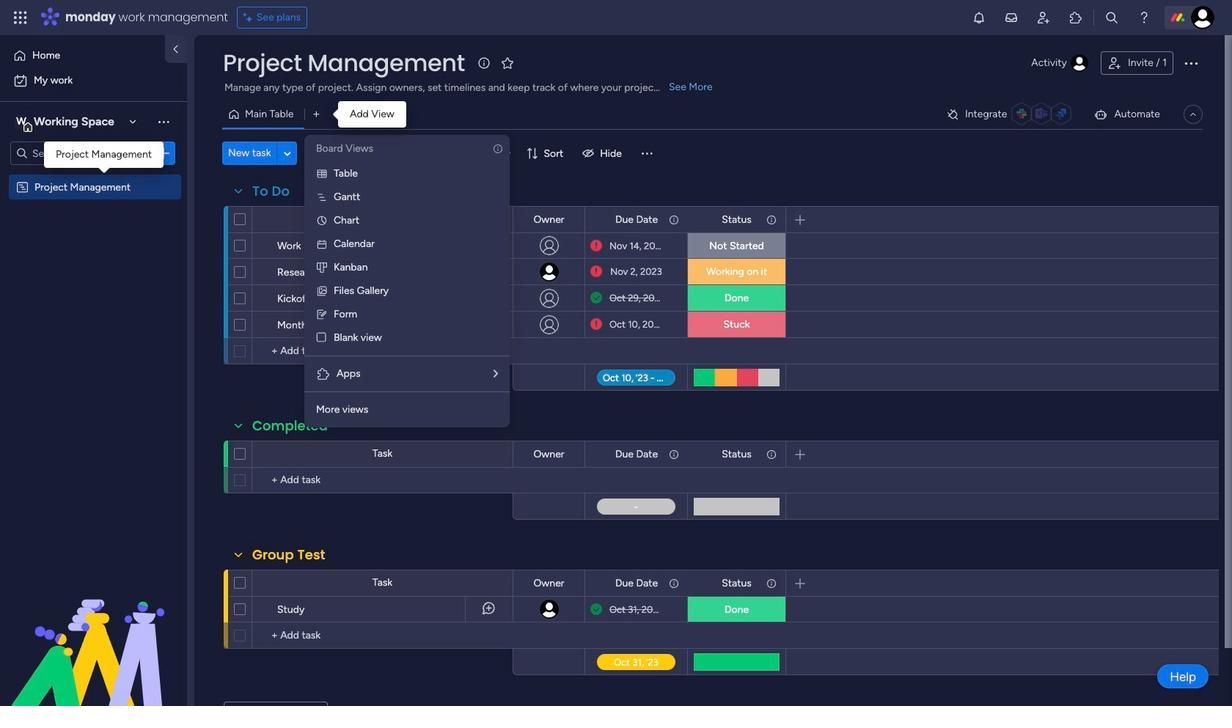 Task type: vqa. For each thing, say whether or not it's contained in the screenshot.
See plans button
no



Task type: describe. For each thing, give the bounding box(es) containing it.
1 v2 overdue deadline image from the top
[[591, 239, 603, 253]]

menu image
[[640, 146, 655, 161]]

1 v2 done deadline image from the top
[[591, 291, 603, 305]]

workspace image
[[14, 114, 29, 130]]

2 vertical spatial column information image
[[669, 578, 680, 590]]

1 vertical spatial option
[[9, 69, 178, 92]]

v2 search image
[[316, 145, 327, 162]]

0 vertical spatial option
[[9, 44, 156, 68]]

2 v2 overdue deadline image from the top
[[591, 318, 603, 332]]

2 vertical spatial column information image
[[766, 578, 778, 590]]

apps image
[[316, 367, 331, 382]]

show board description image
[[475, 56, 493, 70]]

lottie animation image
[[0, 558, 187, 707]]

add view image
[[314, 109, 320, 120]]

column information image for column information image to the top
[[766, 214, 778, 226]]

notifications image
[[972, 10, 987, 25]]

bob builder image
[[1192, 6, 1215, 29]]

list arrow image
[[494, 369, 498, 379]]

invite members image
[[1037, 10, 1052, 25]]

collapse board header image
[[1188, 109, 1200, 120]]

Search in workspace field
[[31, 145, 123, 162]]

1 vertical spatial column information image
[[766, 449, 778, 461]]



Task type: locate. For each thing, give the bounding box(es) containing it.
v2 overdue deadline image up v2 overdue deadline icon on the top left of page
[[591, 239, 603, 253]]

add to favorites image
[[500, 55, 515, 70]]

2 vertical spatial option
[[0, 174, 187, 176]]

column information image
[[669, 214, 680, 226], [766, 449, 778, 461], [669, 578, 680, 590]]

0 vertical spatial column information image
[[766, 214, 778, 226]]

None field
[[219, 48, 469, 79], [249, 182, 294, 201], [530, 212, 568, 228], [612, 212, 662, 228], [719, 212, 756, 228], [249, 417, 332, 436], [530, 447, 568, 463], [612, 447, 662, 463], [719, 447, 756, 463], [249, 546, 329, 565], [530, 576, 568, 592], [612, 576, 662, 592], [719, 576, 756, 592], [219, 48, 469, 79], [249, 182, 294, 201], [530, 212, 568, 228], [612, 212, 662, 228], [719, 212, 756, 228], [249, 417, 332, 436], [530, 447, 568, 463], [612, 447, 662, 463], [719, 447, 756, 463], [249, 546, 329, 565], [530, 576, 568, 592], [612, 576, 662, 592], [719, 576, 756, 592]]

0 vertical spatial column information image
[[669, 214, 680, 226]]

0 vertical spatial v2 overdue deadline image
[[591, 239, 603, 253]]

column information image
[[766, 214, 778, 226], [669, 449, 680, 461], [766, 578, 778, 590]]

option
[[9, 44, 156, 68], [9, 69, 178, 92], [0, 174, 187, 176]]

v2 overdue deadline image
[[591, 239, 603, 253], [591, 318, 603, 332]]

options image
[[1183, 54, 1201, 72]]

0 vertical spatial + add task text field
[[260, 472, 506, 490]]

1 vertical spatial v2 done deadline image
[[591, 603, 603, 617]]

lottie animation element
[[0, 558, 187, 707]]

arrow down image
[[499, 145, 516, 162]]

1 vertical spatial v2 overdue deadline image
[[591, 318, 603, 332]]

list box
[[0, 171, 187, 397]]

v2 overdue deadline image
[[591, 265, 603, 279]]

board activity image
[[1071, 54, 1089, 72]]

1 vertical spatial + add task text field
[[260, 627, 506, 645]]

v2 done deadline image
[[591, 291, 603, 305], [591, 603, 603, 617]]

monday marketplace image
[[1069, 10, 1084, 25]]

select product image
[[13, 10, 28, 25]]

see plans image
[[243, 10, 257, 26]]

column information image for middle column information image
[[669, 449, 680, 461]]

options image
[[156, 146, 171, 161], [204, 227, 216, 264], [204, 254, 216, 290], [204, 280, 216, 317], [204, 306, 216, 343], [204, 591, 216, 628]]

search everything image
[[1105, 10, 1120, 25]]

1 + add task text field from the top
[[260, 472, 506, 490]]

update feed image
[[1005, 10, 1019, 25]]

2 + add task text field from the top
[[260, 627, 506, 645]]

Search field
[[327, 143, 371, 164]]

help image
[[1138, 10, 1152, 25]]

v2 overdue deadline image down v2 overdue deadline icon on the top left of page
[[591, 318, 603, 332]]

2 v2 done deadline image from the top
[[591, 603, 603, 617]]

1 vertical spatial column information image
[[669, 449, 680, 461]]

+ Add task text field
[[260, 472, 506, 490], [260, 627, 506, 645]]

0 vertical spatial v2 done deadline image
[[591, 291, 603, 305]]

angle down image
[[284, 148, 291, 159]]

workspace selection element
[[14, 113, 117, 132]]

workspace options image
[[156, 114, 171, 129]]



